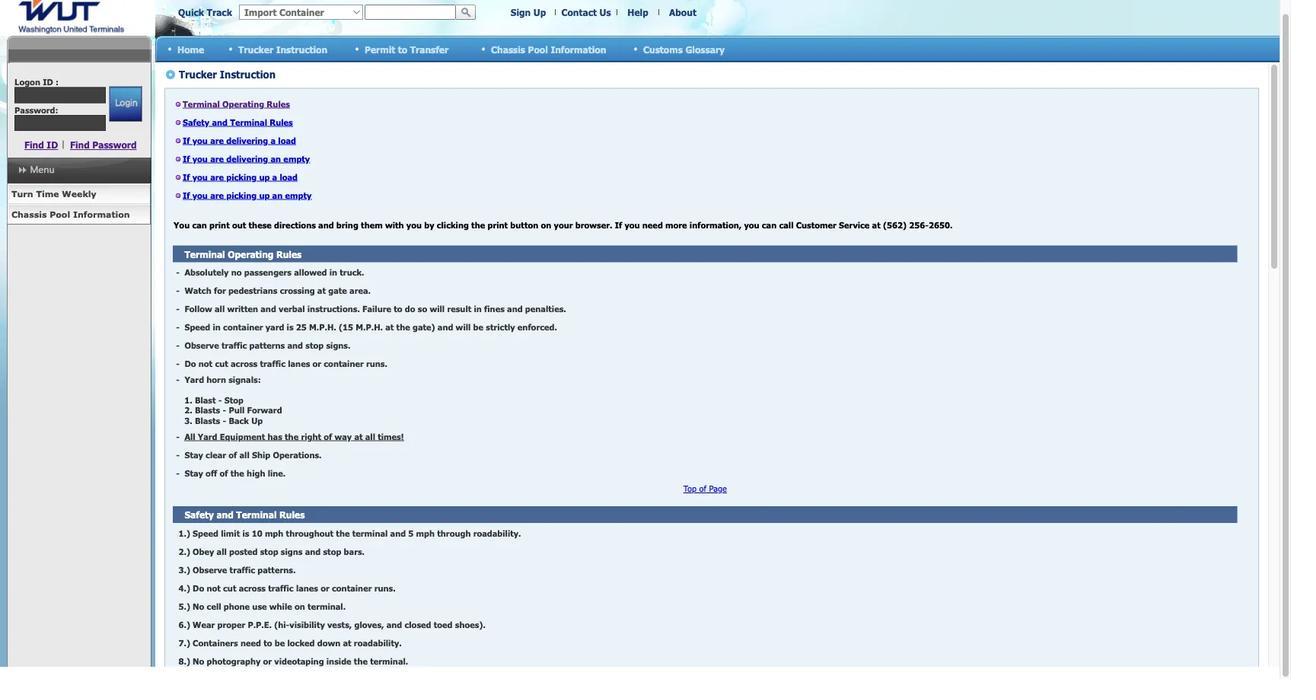 Task type: locate. For each thing, give the bounding box(es) containing it.
transfer
[[410, 44, 449, 55]]

information
[[551, 44, 606, 55], [73, 209, 130, 219]]

0 horizontal spatial chassis pool information
[[11, 209, 130, 219]]

1 horizontal spatial pool
[[528, 44, 548, 55]]

1 vertical spatial pool
[[50, 209, 70, 219]]

pool
[[528, 44, 548, 55], [50, 209, 70, 219]]

pool down up
[[528, 44, 548, 55]]

time
[[36, 189, 59, 199]]

weekly
[[62, 189, 96, 199]]

None text field
[[365, 5, 456, 20]]

0 vertical spatial id
[[43, 77, 53, 87]]

0 horizontal spatial find
[[24, 139, 44, 150]]

1 horizontal spatial chassis pool information
[[491, 44, 606, 55]]

2 find from the left
[[70, 139, 90, 150]]

turn time weekly link
[[7, 184, 151, 204]]

chassis inside chassis pool information link
[[11, 209, 47, 219]]

0 horizontal spatial information
[[73, 209, 130, 219]]

chassis down sign
[[491, 44, 525, 55]]

pool down turn time weekly
[[50, 209, 70, 219]]

trucker
[[238, 44, 273, 55]]

find left password
[[70, 139, 90, 150]]

help
[[627, 7, 648, 18]]

track
[[207, 7, 232, 18]]

help link
[[627, 7, 648, 18]]

chassis down turn
[[11, 209, 47, 219]]

0 horizontal spatial chassis
[[11, 209, 47, 219]]

chassis pool information down the turn time weekly 'link'
[[11, 209, 130, 219]]

turn
[[11, 189, 33, 199]]

contact
[[561, 7, 597, 18]]

None password field
[[15, 115, 106, 131]]

sign up
[[511, 7, 546, 18]]

id
[[43, 77, 53, 87], [47, 139, 58, 150]]

chassis pool information link
[[7, 204, 151, 225]]

information down weekly
[[73, 209, 130, 219]]

permit
[[365, 44, 395, 55]]

information down contact
[[551, 44, 606, 55]]

id down password:
[[47, 139, 58, 150]]

1 vertical spatial chassis
[[11, 209, 47, 219]]

chassis pool information down up
[[491, 44, 606, 55]]

1 vertical spatial id
[[47, 139, 58, 150]]

us
[[599, 7, 611, 18]]

trucker instruction
[[238, 44, 327, 55]]

id for logon
[[43, 77, 53, 87]]

None text field
[[15, 87, 106, 103]]

up
[[533, 7, 546, 18]]

1 vertical spatial information
[[73, 209, 130, 219]]

0 vertical spatial pool
[[528, 44, 548, 55]]

0 vertical spatial chassis
[[491, 44, 525, 55]]

customs
[[643, 44, 683, 55]]

1 find from the left
[[24, 139, 44, 150]]

find id
[[24, 139, 58, 150]]

find down password:
[[24, 139, 44, 150]]

find
[[24, 139, 44, 150], [70, 139, 90, 150]]

1 horizontal spatial information
[[551, 44, 606, 55]]

chassis
[[491, 44, 525, 55], [11, 209, 47, 219]]

chassis pool information
[[491, 44, 606, 55], [11, 209, 130, 219]]

0 vertical spatial information
[[551, 44, 606, 55]]

id left :
[[43, 77, 53, 87]]

turn time weekly
[[11, 189, 96, 199]]

sign
[[511, 7, 531, 18]]

password:
[[15, 105, 58, 115]]

0 horizontal spatial pool
[[50, 209, 70, 219]]

1 horizontal spatial find
[[70, 139, 90, 150]]



Task type: describe. For each thing, give the bounding box(es) containing it.
find password
[[70, 139, 137, 150]]

:
[[56, 77, 59, 87]]

home
[[177, 44, 204, 55]]

quick
[[178, 7, 204, 18]]

contact us link
[[561, 7, 611, 18]]

contact us
[[561, 7, 611, 18]]

glossary
[[685, 44, 725, 55]]

pool inside chassis pool information link
[[50, 209, 70, 219]]

1 horizontal spatial chassis
[[491, 44, 525, 55]]

password
[[92, 139, 137, 150]]

instruction
[[276, 44, 327, 55]]

information inside chassis pool information link
[[73, 209, 130, 219]]

quick track
[[178, 7, 232, 18]]

0 vertical spatial chassis pool information
[[491, 44, 606, 55]]

id for find
[[47, 139, 58, 150]]

find for find id
[[24, 139, 44, 150]]

customs glossary
[[643, 44, 725, 55]]

to
[[398, 44, 407, 55]]

permit to transfer
[[365, 44, 449, 55]]

find for find password
[[70, 139, 90, 150]]

login image
[[109, 86, 142, 121]]

sign up link
[[511, 7, 546, 18]]

logon
[[15, 77, 40, 87]]

logon id :
[[15, 77, 59, 87]]

about link
[[669, 7, 696, 18]]

about
[[669, 7, 696, 18]]

find id link
[[24, 139, 58, 150]]

1 vertical spatial chassis pool information
[[11, 209, 130, 219]]

find password link
[[70, 139, 137, 150]]



Task type: vqa. For each thing, say whether or not it's contained in the screenshot.
2023 on the top
no



